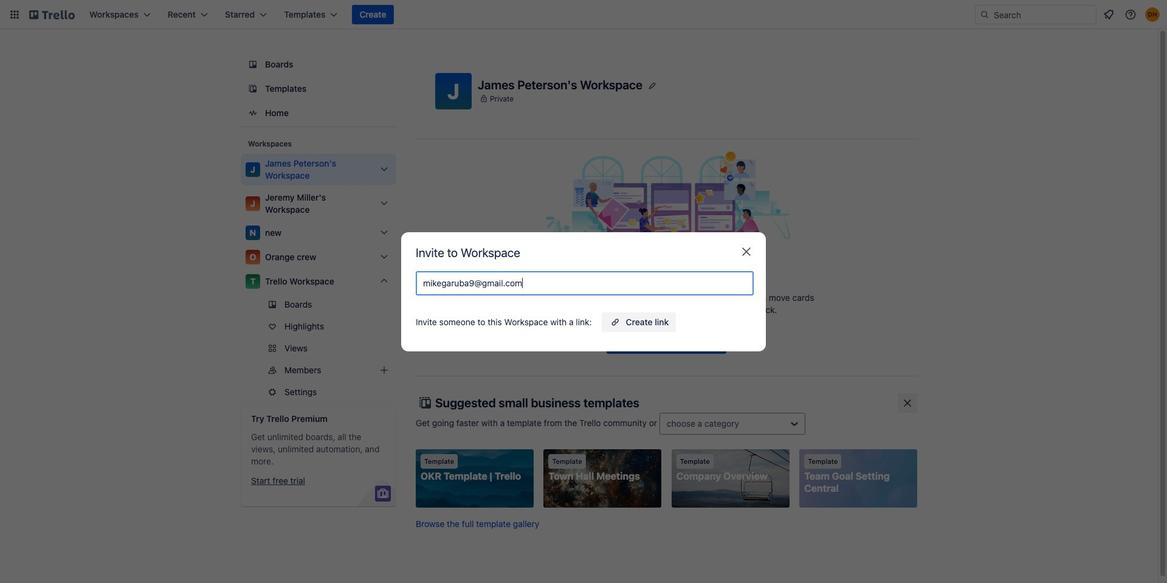 Task type: describe. For each thing, give the bounding box(es) containing it.
add image
[[377, 363, 392, 378]]

search image
[[980, 10, 990, 19]]

open information menu image
[[1125, 9, 1137, 21]]

close image
[[739, 244, 754, 259]]

home image
[[246, 106, 260, 120]]

dirk hardpeck (dirkhardpeck) image
[[1146, 7, 1160, 22]]

board image
[[246, 57, 260, 72]]



Task type: locate. For each thing, give the bounding box(es) containing it.
Email address or name text field
[[423, 275, 752, 292]]

Search field
[[990, 6, 1096, 23]]

primary element
[[0, 0, 1167, 29]]

switch to… image
[[9, 9, 21, 21]]

template board image
[[246, 81, 260, 96]]

workspace create first board section image
[[542, 149, 792, 271]]

0 notifications image
[[1102, 7, 1116, 22]]



Task type: vqa. For each thing, say whether or not it's contained in the screenshot.
Template Board Icon
yes



